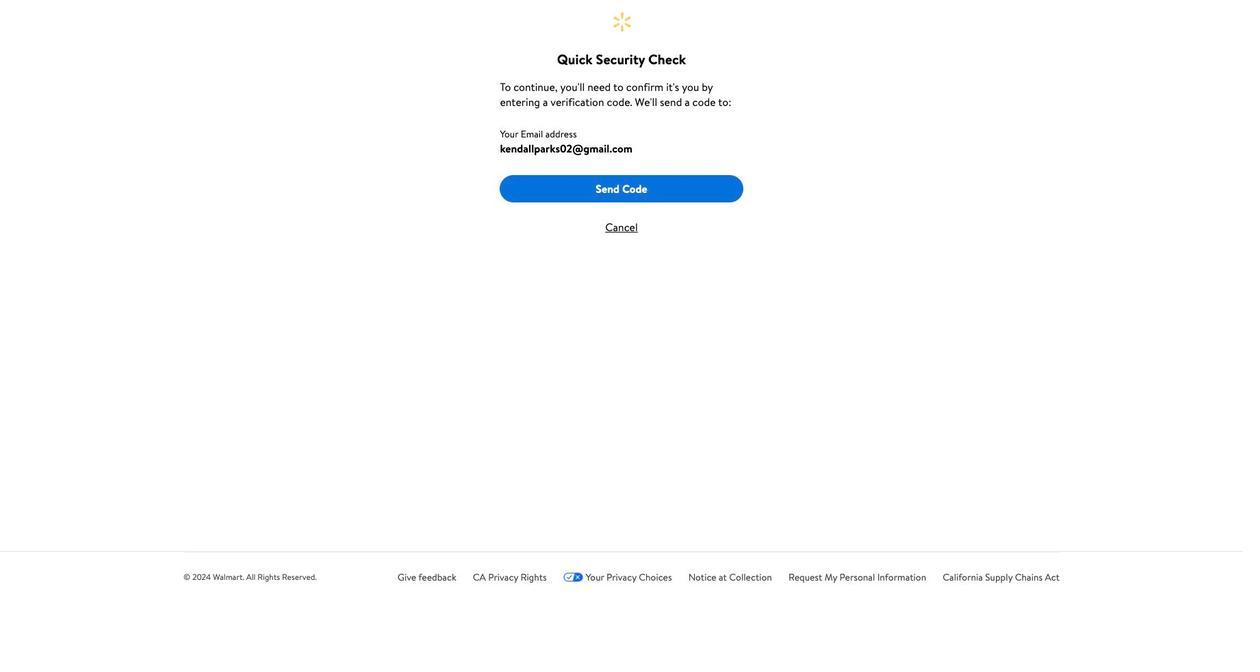 Task type: locate. For each thing, give the bounding box(es) containing it.
walmart logo with link to homepage. image
[[611, 11, 633, 33]]

privacy choices icon image
[[563, 573, 583, 583]]



Task type: vqa. For each thing, say whether or not it's contained in the screenshot.
Walmart logo with link to homepage.
yes



